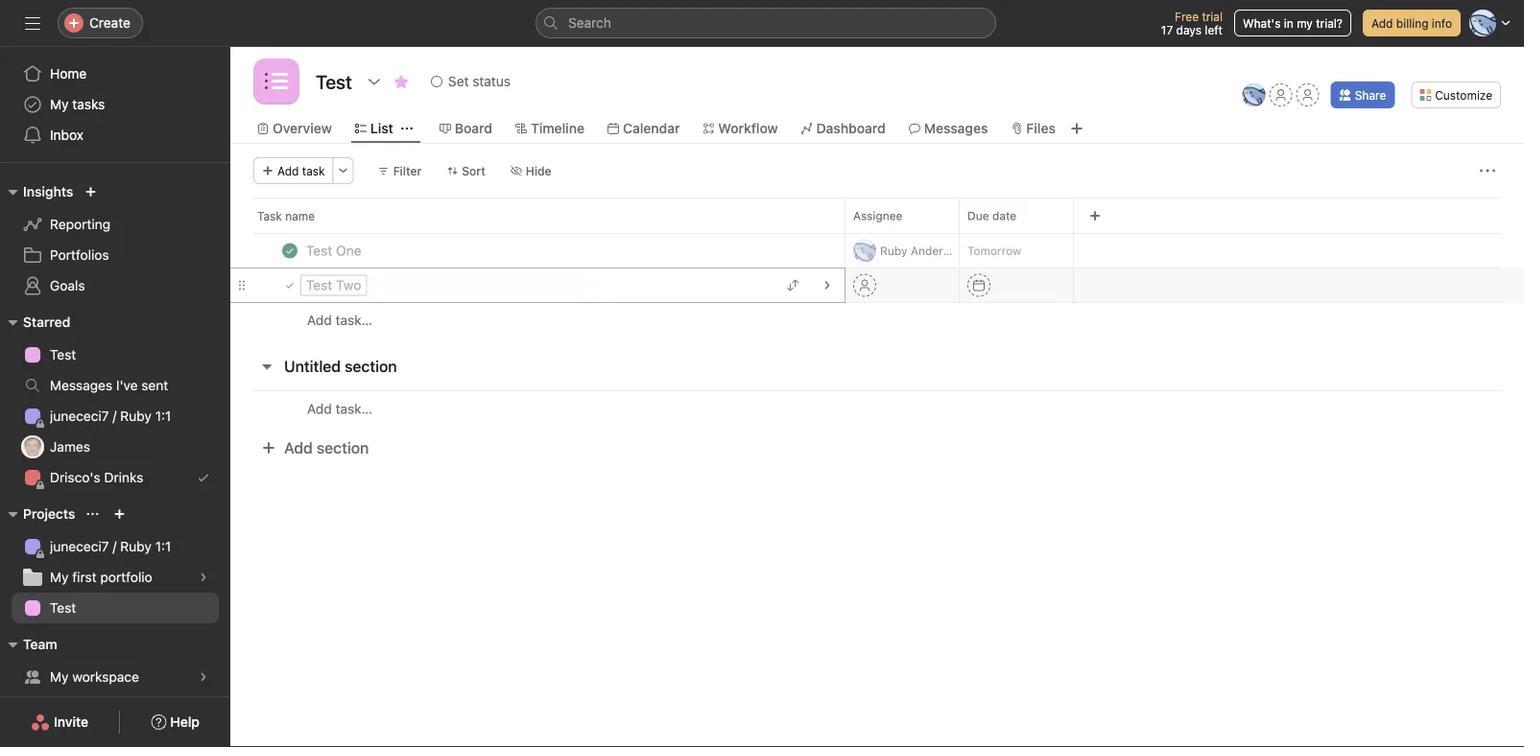 Task type: vqa. For each thing, say whether or not it's contained in the screenshot.
GOALS 'link'
yes



Task type: locate. For each thing, give the bounding box(es) containing it.
task… inside the header untitled section "tree grid"
[[336, 313, 372, 328]]

add task button
[[253, 157, 334, 184]]

2 1:1 from the top
[[155, 539, 171, 555]]

0 vertical spatial messages
[[924, 120, 988, 136]]

None text field
[[311, 64, 357, 99]]

1 vertical spatial test link
[[12, 593, 219, 624]]

my inside projects element
[[50, 570, 69, 586]]

test link inside projects element
[[12, 593, 219, 624]]

1 vertical spatial task…
[[336, 401, 372, 417]]

2 vertical spatial ruby
[[120, 539, 152, 555]]

help button
[[139, 706, 212, 740]]

row
[[230, 198, 1525, 233], [253, 232, 1502, 234], [230, 233, 1525, 269], [230, 268, 1525, 303]]

1 horizontal spatial messages
[[924, 120, 988, 136]]

add left billing on the top
[[1372, 16, 1393, 30]]

add down untitled
[[284, 439, 313, 457]]

/ up my first portfolio link
[[113, 539, 117, 555]]

0 vertical spatial task…
[[336, 313, 372, 328]]

1 vertical spatial ra
[[857, 244, 873, 258]]

0 vertical spatial add task… button
[[307, 310, 372, 331]]

ruby inside 'starred' element
[[120, 409, 152, 424]]

/ for 1st the junececi7 / ruby 1:1 link from the bottom of the page
[[113, 539, 117, 555]]

1:1 inside projects element
[[155, 539, 171, 555]]

1 junececi7 / ruby 1:1 from the top
[[50, 409, 171, 424]]

tomorrow
[[968, 244, 1022, 258]]

1 vertical spatial add task… button
[[307, 399, 372, 420]]

messages inside 'starred' element
[[50, 378, 112, 394]]

1 vertical spatial 1:1
[[155, 539, 171, 555]]

ra inside button
[[1247, 88, 1262, 102]]

3 my from the top
[[50, 670, 69, 685]]

my left first
[[50, 570, 69, 586]]

add section button
[[253, 431, 377, 466]]

messages i've sent
[[50, 378, 168, 394]]

/ inside 'starred' element
[[113, 409, 117, 424]]

help
[[170, 715, 200, 731]]

2 add task… button from the top
[[307, 399, 372, 420]]

home link
[[12, 59, 219, 89]]

1 my from the top
[[50, 96, 69, 112]]

sort
[[462, 164, 486, 178]]

customize button
[[1412, 82, 1502, 108]]

1:1
[[155, 409, 171, 424], [155, 539, 171, 555]]

1 vertical spatial junececi7
[[50, 539, 109, 555]]

task name
[[257, 209, 315, 223]]

my left tasks in the left of the page
[[50, 96, 69, 112]]

add for add billing info button
[[1372, 16, 1393, 30]]

sent
[[141, 378, 168, 394]]

hide sidebar image
[[25, 15, 40, 31]]

add down test two text field
[[307, 313, 332, 328]]

2 junececi7 from the top
[[50, 539, 109, 555]]

0 vertical spatial junececi7 / ruby 1:1 link
[[12, 401, 219, 432]]

section
[[345, 358, 397, 376], [317, 439, 369, 457]]

1:1 down the sent
[[155, 409, 171, 424]]

2 test from the top
[[50, 601, 76, 616]]

junececi7 / ruby 1:1 link up portfolio
[[12, 532, 219, 563]]

2 my from the top
[[50, 570, 69, 586]]

junececi7 inside projects element
[[50, 539, 109, 555]]

set status
[[448, 73, 511, 89]]

test one cell
[[230, 233, 846, 269]]

task… down test two text field
[[336, 313, 372, 328]]

row containing ra
[[230, 233, 1525, 269]]

0 vertical spatial my
[[50, 96, 69, 112]]

name
[[285, 209, 315, 223]]

search list box
[[536, 8, 997, 38]]

junececi7 / ruby 1:1 link down messages i've sent
[[12, 401, 219, 432]]

what's in my trial? button
[[1235, 10, 1352, 36]]

1 vertical spatial /
[[113, 539, 117, 555]]

0 vertical spatial junececi7 / ruby 1:1
[[50, 409, 171, 424]]

my for my workspace
[[50, 670, 69, 685]]

/ down the messages i've sent link
[[113, 409, 117, 424]]

0 horizontal spatial ra
[[857, 244, 873, 258]]

projects button
[[0, 503, 75, 526]]

ja
[[26, 441, 39, 454]]

create
[[89, 15, 131, 31]]

1:1 up my first portfolio link
[[155, 539, 171, 555]]

junececi7 / ruby 1:1 link
[[12, 401, 219, 432], [12, 532, 219, 563]]

0 vertical spatial ruby
[[880, 244, 908, 258]]

sort button
[[438, 157, 494, 184]]

ruby up portfolio
[[120, 539, 152, 555]]

0 vertical spatial section
[[345, 358, 397, 376]]

completed image
[[278, 240, 301, 263]]

2 / from the top
[[113, 539, 117, 555]]

task… down the untitled section
[[336, 401, 372, 417]]

drinks
[[104, 470, 143, 486]]

invite button
[[18, 706, 101, 740]]

test link down portfolio
[[12, 593, 219, 624]]

1 task… from the top
[[336, 313, 372, 328]]

Completed checkbox
[[278, 240, 301, 263]]

share
[[1355, 88, 1387, 102]]

junececi7 / ruby 1:1 down messages i've sent
[[50, 409, 171, 424]]

ra
[[1247, 88, 1262, 102], [857, 244, 873, 258]]

1 1:1 from the top
[[155, 409, 171, 424]]

test down starred
[[50, 347, 76, 363]]

list image
[[265, 70, 288, 93]]

ra down the what's
[[1247, 88, 1262, 102]]

drisco's drinks
[[50, 470, 143, 486]]

free trial 17 days left
[[1162, 10, 1223, 36]]

global element
[[0, 47, 230, 162]]

0 horizontal spatial messages
[[50, 378, 112, 394]]

board
[[455, 120, 493, 136]]

collapse task list for this section image
[[259, 359, 275, 374]]

test inside projects element
[[50, 601, 76, 616]]

0 vertical spatial 1:1
[[155, 409, 171, 424]]

due
[[968, 209, 989, 223]]

insights element
[[0, 175, 230, 305]]

show options image
[[367, 74, 382, 89]]

days
[[1177, 23, 1202, 36]]

anderson
[[911, 244, 963, 258]]

0 vertical spatial /
[[113, 409, 117, 424]]

new project or portfolio image
[[114, 509, 125, 520]]

my inside "teams" element
[[50, 670, 69, 685]]

junececi7 up the james
[[50, 409, 109, 424]]

1 add task… from the top
[[307, 313, 372, 328]]

my workspace link
[[12, 662, 219, 693]]

add task… row
[[230, 302, 1525, 338], [230, 391, 1525, 427]]

task…
[[336, 313, 372, 328], [336, 401, 372, 417]]

ruby
[[880, 244, 908, 258], [120, 409, 152, 424], [120, 539, 152, 555]]

1 vertical spatial test
[[50, 601, 76, 616]]

/ inside projects element
[[113, 539, 117, 555]]

what's
[[1243, 16, 1281, 30]]

tab actions image
[[401, 123, 413, 134]]

add for add task… button within the the header untitled section "tree grid"
[[307, 313, 332, 328]]

projects
[[23, 506, 75, 522]]

2 vertical spatial my
[[50, 670, 69, 685]]

workflow
[[719, 120, 778, 136]]

messages left files link
[[924, 120, 988, 136]]

date
[[993, 209, 1017, 223]]

junececi7 inside 'starred' element
[[50, 409, 109, 424]]

1 vertical spatial junececi7 / ruby 1:1 link
[[12, 532, 219, 563]]

section right untitled
[[345, 358, 397, 376]]

ra down 'assignee'
[[857, 244, 873, 258]]

starred element
[[0, 305, 230, 497]]

my inside global element
[[50, 96, 69, 112]]

customize
[[1436, 88, 1493, 102]]

2 task… from the top
[[336, 401, 372, 417]]

show options, current sort, top image
[[87, 509, 98, 520]]

Test One text field
[[302, 241, 367, 261]]

0 vertical spatial test
[[50, 347, 76, 363]]

Test Two text field
[[302, 276, 367, 295]]

2 junececi7 / ruby 1:1 from the top
[[50, 539, 171, 555]]

set status button
[[422, 68, 519, 95]]

my first portfolio link
[[12, 563, 219, 593]]

0 vertical spatial ra
[[1247, 88, 1262, 102]]

section down untitled section button
[[317, 439, 369, 457]]

junececi7 / ruby 1:1 up my first portfolio link
[[50, 539, 171, 555]]

filter button
[[369, 157, 430, 184]]

my workspace
[[50, 670, 139, 685]]

1 vertical spatial messages
[[50, 378, 112, 394]]

drisco's drinks link
[[12, 463, 219, 493]]

1 add task… button from the top
[[307, 310, 372, 331]]

my down team
[[50, 670, 69, 685]]

junececi7 up first
[[50, 539, 109, 555]]

17
[[1162, 23, 1173, 36]]

1 vertical spatial my
[[50, 570, 69, 586]]

ra inside row
[[857, 244, 873, 258]]

add task… up add section
[[307, 401, 372, 417]]

remove from starred image
[[394, 74, 409, 89]]

dashboard
[[817, 120, 886, 136]]

add task… button inside the header untitled section "tree grid"
[[307, 310, 372, 331]]

header untitled section tree grid
[[230, 233, 1525, 338]]

1 junececi7 from the top
[[50, 409, 109, 424]]

0 vertical spatial test link
[[12, 340, 219, 371]]

status
[[473, 73, 511, 89]]

starred button
[[0, 311, 70, 334]]

2 add task… row from the top
[[230, 391, 1525, 427]]

junececi7 / ruby 1:1 inside 'starred' element
[[50, 409, 171, 424]]

test link
[[12, 340, 219, 371], [12, 593, 219, 624]]

junececi7 for 1st the junececi7 / ruby 1:1 link from the bottom of the page
[[50, 539, 109, 555]]

2 test link from the top
[[12, 593, 219, 624]]

1 vertical spatial add task… row
[[230, 391, 1525, 427]]

0 vertical spatial junececi7
[[50, 409, 109, 424]]

messages link
[[909, 118, 988, 139]]

section for add section
[[317, 439, 369, 457]]

add task
[[277, 164, 325, 178]]

/
[[113, 409, 117, 424], [113, 539, 117, 555]]

test down first
[[50, 601, 76, 616]]

0 vertical spatial add task… row
[[230, 302, 1525, 338]]

first
[[72, 570, 97, 586]]

add task… button up add section
[[307, 399, 372, 420]]

junececi7 for 1st the junececi7 / ruby 1:1 link from the top of the page
[[50, 409, 109, 424]]

test link up messages i've sent
[[12, 340, 219, 371]]

add task… down test two text field
[[307, 313, 372, 328]]

files
[[1027, 120, 1056, 136]]

messages
[[924, 120, 988, 136], [50, 378, 112, 394]]

1 vertical spatial add task…
[[307, 401, 372, 417]]

1 vertical spatial section
[[317, 439, 369, 457]]

1 / from the top
[[113, 409, 117, 424]]

0 vertical spatial add task…
[[307, 313, 372, 328]]

1 vertical spatial ruby
[[120, 409, 152, 424]]

test
[[50, 347, 76, 363], [50, 601, 76, 616]]

ruby down i've
[[120, 409, 152, 424]]

add inside the header untitled section "tree grid"
[[307, 313, 332, 328]]

section inside 'button'
[[317, 439, 369, 457]]

junececi7 / ruby 1:1 inside projects element
[[50, 539, 171, 555]]

1 vertical spatial junececi7 / ruby 1:1
[[50, 539, 171, 555]]

junececi7
[[50, 409, 109, 424], [50, 539, 109, 555]]

add up add section 'button'
[[307, 401, 332, 417]]

ra button
[[1243, 84, 1266, 107]]

add
[[1372, 16, 1393, 30], [277, 164, 299, 178], [307, 313, 332, 328], [307, 401, 332, 417], [284, 439, 313, 457]]

messages left i've
[[50, 378, 112, 394]]

ruby down 'assignee'
[[880, 244, 908, 258]]

add for add task… button associated with first add task… row from the bottom
[[307, 401, 332, 417]]

my
[[50, 96, 69, 112], [50, 570, 69, 586], [50, 670, 69, 685]]

add task… button down test two text field
[[307, 310, 372, 331]]

1 horizontal spatial ra
[[1247, 88, 1262, 102]]

drisco's
[[50, 470, 101, 486]]

1 test from the top
[[50, 347, 76, 363]]

junececi7 / ruby 1:1
[[50, 409, 171, 424], [50, 539, 171, 555]]

section inside button
[[345, 358, 397, 376]]



Task type: describe. For each thing, give the bounding box(es) containing it.
info
[[1432, 16, 1453, 30]]

add billing info
[[1372, 16, 1453, 30]]

my for my tasks
[[50, 96, 69, 112]]

ruby inside the header untitled section "tree grid"
[[880, 244, 908, 258]]

new image
[[85, 186, 96, 198]]

add section
[[284, 439, 369, 457]]

see details, my workspace image
[[198, 672, 209, 684]]

completed image
[[278, 274, 301, 297]]

overview link
[[257, 118, 332, 139]]

my
[[1297, 16, 1313, 30]]

junececi7 / ruby 1:1 for 1st the junececi7 / ruby 1:1 link from the top of the page
[[50, 409, 171, 424]]

projects element
[[0, 497, 230, 628]]

in
[[1284, 16, 1294, 30]]

ruby inside projects element
[[120, 539, 152, 555]]

dashboard link
[[801, 118, 886, 139]]

2 junececi7 / ruby 1:1 link from the top
[[12, 532, 219, 563]]

test two cell
[[230, 268, 846, 303]]

messages for messages i've sent
[[50, 378, 112, 394]]

add tab image
[[1069, 121, 1085, 136]]

more actions image
[[338, 165, 349, 177]]

hide button
[[502, 157, 560, 184]]

messages i've sent link
[[12, 371, 219, 401]]

junececi7 / ruby 1:1 for 1st the junececi7 / ruby 1:1 link from the bottom of the page
[[50, 539, 171, 555]]

add inside 'button'
[[284, 439, 313, 457]]

timeline
[[531, 120, 585, 136]]

task… for add task… button associated with first add task… row from the bottom
[[336, 401, 372, 417]]

insights
[[23, 184, 73, 200]]

section for untitled section
[[345, 358, 397, 376]]

create button
[[58, 8, 143, 38]]

list
[[370, 120, 393, 136]]

trial?
[[1317, 16, 1343, 30]]

teams element
[[0, 628, 230, 697]]

filter
[[393, 164, 422, 178]]

task
[[257, 209, 282, 223]]

untitled section button
[[284, 349, 397, 384]]

set
[[448, 73, 469, 89]]

test inside 'starred' element
[[50, 347, 76, 363]]

add field image
[[1090, 210, 1101, 222]]

ruby anderson
[[880, 244, 963, 258]]

calendar link
[[608, 118, 680, 139]]

/ for 1st the junececi7 / ruby 1:1 link from the top of the page
[[113, 409, 117, 424]]

task… for add task… button within the the header untitled section "tree grid"
[[336, 313, 372, 328]]

add task… button for 1st add task… row from the top
[[307, 310, 372, 331]]

inbox
[[50, 127, 84, 143]]

i've
[[116, 378, 138, 394]]

add task… inside the header untitled section "tree grid"
[[307, 313, 372, 328]]

untitled
[[284, 358, 341, 376]]

portfolios
[[50, 247, 109, 263]]

what's in my trial?
[[1243, 16, 1343, 30]]

list link
[[355, 118, 393, 139]]

hide
[[526, 164, 552, 178]]

assignee
[[854, 209, 903, 223]]

goals link
[[12, 271, 219, 301]]

calendar
[[623, 120, 680, 136]]

goals
[[50, 278, 85, 294]]

portfolios link
[[12, 240, 219, 271]]

workspace
[[72, 670, 139, 685]]

billing
[[1397, 16, 1429, 30]]

2 add task… from the top
[[307, 401, 372, 417]]

row containing task name
[[230, 198, 1525, 233]]

portfolio
[[100, 570, 152, 586]]

my tasks
[[50, 96, 105, 112]]

timeline link
[[516, 118, 585, 139]]

starred
[[23, 314, 70, 330]]

my tasks link
[[12, 89, 219, 120]]

1:1 inside 'starred' element
[[155, 409, 171, 424]]

share button
[[1331, 82, 1395, 108]]

tasks
[[72, 96, 105, 112]]

reporting link
[[12, 209, 219, 240]]

james
[[50, 439, 90, 455]]

my for my first portfolio
[[50, 570, 69, 586]]

task
[[302, 164, 325, 178]]

add left task
[[277, 164, 299, 178]]

board link
[[440, 118, 493, 139]]

see details, my first portfolio image
[[198, 572, 209, 584]]

1 add task… row from the top
[[230, 302, 1525, 338]]

more actions image
[[1480, 163, 1496, 179]]

files link
[[1011, 118, 1056, 139]]

overview
[[273, 120, 332, 136]]

search button
[[536, 8, 997, 38]]

workflow link
[[703, 118, 778, 139]]

untitled section
[[284, 358, 397, 376]]

search
[[568, 15, 612, 31]]

team
[[23, 637, 57, 653]]

1 junececi7 / ruby 1:1 link from the top
[[12, 401, 219, 432]]

messages for messages
[[924, 120, 988, 136]]

trial
[[1202, 10, 1223, 23]]

details image
[[822, 280, 833, 291]]

Completed checkbox
[[278, 274, 301, 297]]

my first portfolio
[[50, 570, 152, 586]]

due date
[[968, 209, 1017, 223]]

1 test link from the top
[[12, 340, 219, 371]]

add task… button for first add task… row from the bottom
[[307, 399, 372, 420]]

team button
[[0, 634, 57, 657]]

inbox link
[[12, 120, 219, 151]]

reporting
[[50, 216, 111, 232]]

home
[[50, 66, 87, 82]]

insights button
[[0, 180, 73, 204]]



